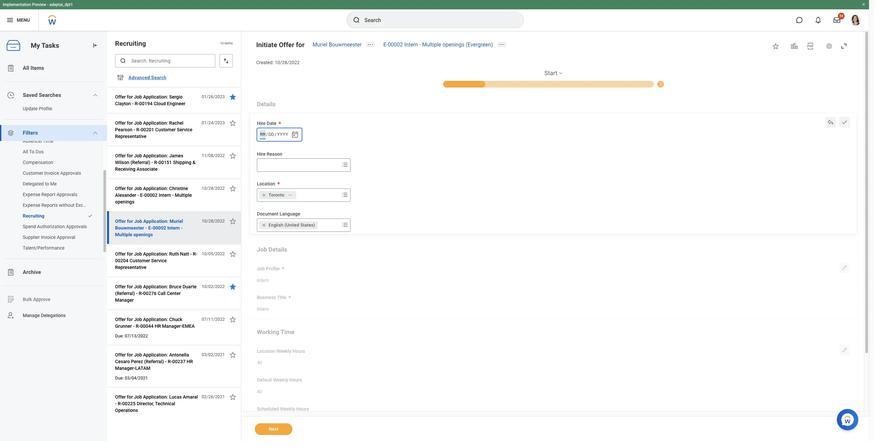 Task type: describe. For each thing, give the bounding box(es) containing it.
for for offer for job application: muriel bouwmeester ‎- e-00002 intern - multiple openings
[[127, 219, 133, 224]]

offer for job application: chuck grunner ‎- r-00044 hr manager-emea button
[[115, 316, 198, 331]]

chevron down image
[[93, 131, 98, 136]]

hire for hire date
[[257, 121, 266, 126]]

my tasks element
[[0, 31, 107, 442]]

for for offer for job application: sergio clayton ‎- r-00194 cloud engineer
[[127, 94, 133, 100]]

technical
[[155, 402, 175, 407]]

expense for expense report approvals
[[23, 192, 40, 197]]

job for offer for job application: christine alexander ‎- e-00002 intern - multiple openings
[[134, 186, 142, 191]]

offer for job application: christine alexander ‎- e-00002 intern - multiple openings
[[115, 186, 192, 205]]

bulk
[[23, 297, 32, 302]]

bulk approve
[[23, 297, 50, 302]]

natt
[[180, 252, 189, 257]]

openings for offer for job application: muriel bouwmeester ‎- e-00002 intern - multiple openings
[[133, 232, 153, 238]]

r- inside the offer for job application: james wilson (referral) ‎- r-00151 shipping & receiving associate
[[154, 160, 159, 165]]

2 / from the left
[[274, 131, 277, 138]]

hours for scheduled weekly hours
[[296, 407, 309, 412]]

customer inside customer invoice approvals button
[[23, 171, 43, 176]]

openings for offer for job application: christine alexander ‎- e-00002 intern - multiple openings
[[115, 199, 134, 205]]

Intern text field
[[257, 274, 269, 286]]

items
[[225, 42, 233, 45]]

1 horizontal spatial search image
[[353, 16, 361, 24]]

cesaro
[[115, 359, 130, 365]]

approve
[[33, 297, 50, 302]]

location for location
[[257, 181, 275, 187]]

justify image
[[6, 16, 14, 24]]

offer for offer for job application: christine alexander ‎- e-00002 intern - multiple openings
[[115, 186, 126, 191]]

job for offer for job application: james wilson (referral) ‎- r-00151 shipping & receiving associate
[[134, 153, 142, 159]]

shipping
[[173, 160, 191, 165]]

recruiting button
[[0, 211, 85, 222]]

‎- for offer for job application: sergio clayton ‎- r-00194 cloud engineer
[[132, 101, 134, 106]]

recruiting inside "item list" 'element'
[[115, 39, 146, 48]]

item list element
[[107, 31, 242, 442]]

expense reports without exceptions button
[[0, 200, 99, 211]]

- inside offer for job application: muriel bouwmeester ‎- e-00002 intern - multiple openings
[[181, 226, 183, 231]]

compensation button inside start 'navigation'
[[657, 80, 687, 88]]

lucas
[[169, 395, 182, 400]]

job for offer for job application: sergio clayton ‎- r-00194 cloud engineer
[[134, 94, 142, 100]]

configure image
[[116, 74, 124, 82]]

10/05/2022
[[202, 252, 225, 257]]

saved
[[23, 92, 37, 98]]

recruiting inside recruiting button
[[23, 214, 44, 219]]

manage delegations link
[[0, 308, 107, 324]]

user plus image
[[7, 312, 15, 320]]

application: for bruce
[[143, 284, 168, 290]]

toronto
[[269, 193, 285, 198]]

01/24/2023
[[202, 120, 225, 125]]

application: for james
[[143, 153, 168, 159]]

application: for lucas
[[143, 395, 168, 400]]

Search Workday  search field
[[365, 13, 510, 27]]

customer invoice approvals button
[[0, 168, 95, 179]]

default weekly hours element
[[257, 385, 262, 397]]

manager- inside offer for job application: antonella cesaro perez (referral) ‎- r-00237 hr manager-latam
[[115, 366, 135, 371]]

cloud
[[154, 101, 166, 106]]

preview
[[32, 2, 46, 7]]

r- inside offer for job application: antonella cesaro perez (referral) ‎- r-00237 hr manager-latam
[[168, 359, 172, 365]]

transformation import image
[[92, 42, 98, 49]]

approvals for expense report approvals
[[57, 192, 77, 197]]

report
[[41, 192, 55, 197]]

title
[[277, 295, 286, 301]]

wilson
[[115, 160, 129, 165]]

for for offer for job application: chuck grunner ‎- r-00044 hr manager-emea
[[127, 317, 133, 323]]

11/08/2022
[[202, 153, 225, 158]]

english (united states), press delete to clear value. option
[[259, 221, 318, 229]]

prompts image for hire reason
[[341, 161, 349, 169]]

grunner
[[115, 324, 132, 329]]

10/28/2022 for offer for job application: muriel bouwmeester ‎- e-00002 intern - multiple openings
[[202, 219, 225, 224]]

- inside the "menu" banner
[[47, 2, 49, 7]]

‎- for offer for job application: muriel bouwmeester ‎- e-00002 intern - multiple openings
[[145, 226, 147, 231]]

default weekly hours
[[257, 378, 302, 383]]

1 vertical spatial details
[[269, 246, 287, 253]]

‎- for offer for job application: ruth natt ‎- r- 00204 customer service representative
[[190, 252, 192, 257]]

me
[[50, 181, 57, 187]]

job profile
[[257, 266, 280, 272]]

location weekly hours
[[257, 349, 305, 354]]

offer for job application: ruth natt ‎- r- 00204 customer service representative
[[115, 252, 197, 270]]

weekly for location
[[276, 349, 291, 354]]

receiving
[[115, 167, 135, 172]]

star image for due: 03/04/2021
[[229, 351, 237, 359]]

update profile button
[[0, 103, 100, 114]]

job for offer for job application: rachel pearson ‎- r-00201 customer service representative
[[134, 120, 142, 126]]

e-00002 intern - multiple openings (evergreen) link
[[384, 41, 493, 48]]

start button
[[545, 69, 558, 77]]

update profile
[[23, 106, 52, 111]]

next
[[269, 427, 279, 432]]

01/26/2023
[[202, 94, 225, 99]]

spend
[[23, 224, 36, 230]]

view printable version (pdf) image
[[807, 42, 815, 50]]

start navigation
[[250, 69, 858, 88]]

clipboard image
[[7, 64, 15, 72]]

application: for sergio
[[143, 94, 168, 100]]

searches
[[39, 92, 61, 98]]

all for all to dos
[[23, 149, 28, 155]]

Intern text field
[[257, 303, 269, 314]]

list containing absence/time
[[0, 136, 107, 254]]

offer for offer for job application: chuck grunner ‎- r-00044 hr manager-emea
[[115, 317, 126, 323]]

toronto element
[[269, 192, 285, 198]]

associate
[[137, 167, 158, 172]]

archive button
[[0, 265, 107, 281]]

0 vertical spatial openings
[[443, 41, 465, 48]]

job for offer for job application: ruth natt ‎- r- 00204 customer service representative
[[134, 252, 142, 257]]

r- inside offer for job application: chuck grunner ‎- r-00044 hr manager-emea
[[136, 324, 140, 329]]

e- for offer for job application: muriel bouwmeester ‎- e-00002 intern - multiple openings
[[148, 226, 153, 231]]

offer for job application: antonella cesaro perez (referral) ‎- r-00237 hr manager-latam button
[[115, 351, 198, 373]]

r- inside offer for job application: sergio clayton ‎- r-00194 cloud engineer
[[135, 101, 139, 106]]

03/02/2021
[[202, 353, 225, 358]]

close environment banner image
[[862, 2, 866, 6]]

e- for offer for job application: christine alexander ‎- e-00002 intern - multiple openings
[[140, 193, 144, 198]]

(referral) inside offer for job application: antonella cesaro perez (referral) ‎- r-00237 hr manager-latam
[[144, 359, 164, 365]]

hire for hire reason
[[257, 151, 266, 157]]

chuck
[[169, 317, 182, 323]]

offer for job application: bruce duarte (referral) ‎- r-00276 call center manager
[[115, 284, 197, 303]]

for for offer for job application: bruce duarte (referral) ‎- r-00276 call center manager
[[127, 284, 133, 290]]

‎- for offer for job application: rachel pearson ‎- r-00201 customer service representative
[[134, 127, 135, 133]]

star image for offer for job application: muriel bouwmeester ‎- e-00002 intern - multiple openings
[[229, 218, 237, 226]]

0 vertical spatial details
[[257, 101, 276, 108]]

operations
[[115, 408, 138, 414]]

hr inside offer for job application: chuck grunner ‎- r-00044 hr manager-emea
[[155, 324, 161, 329]]

search
[[151, 75, 166, 80]]

‎- inside the offer for job application: james wilson (referral) ‎- r-00151 shipping & receiving associate
[[151, 160, 153, 165]]

reports
[[41, 203, 58, 208]]

scheduled
[[257, 407, 279, 412]]

10/28/2022 for offer for job application: christine alexander ‎- e-00002 intern - multiple openings
[[202, 186, 225, 191]]

mm
[[260, 131, 266, 138]]

center
[[167, 291, 181, 296]]

implementation
[[3, 2, 31, 7]]

00194
[[139, 101, 153, 106]]

bruce
[[169, 284, 181, 290]]

menu banner
[[0, 0, 869, 31]]

alexander
[[115, 193, 136, 198]]

star image left view related information "icon"
[[772, 42, 780, 50]]

offer for job application: sergio clayton ‎- r-00194 cloud engineer
[[115, 94, 185, 106]]

edit image for working time
[[842, 347, 848, 354]]

notifications large image
[[815, 17, 822, 23]]

offer for job application: lucas amaral ‎- r-00225 director, technical operations
[[115, 395, 198, 414]]

profile for update profile
[[39, 106, 52, 111]]

33 button
[[830, 13, 845, 27]]

language
[[280, 211, 300, 217]]

business title element
[[257, 303, 269, 315]]

all to dos button
[[0, 147, 95, 157]]

0 vertical spatial 10/28/2022
[[275, 60, 300, 65]]

Search: Recruiting text field
[[115, 54, 216, 68]]

all for all items
[[23, 65, 29, 71]]

r- inside offer for job application: bruce duarte (referral) ‎- r-00276 call center manager
[[139, 291, 143, 296]]

tasks
[[41, 41, 59, 49]]

director,
[[137, 402, 154, 407]]

all items
[[23, 65, 44, 71]]

hours for location weekly hours
[[293, 349, 305, 354]]

offer for job application: christine alexander ‎- e-00002 intern - multiple openings button
[[115, 185, 198, 206]]

to
[[45, 181, 49, 187]]

adeptai_dpt1
[[50, 2, 73, 7]]

40 text field
[[257, 357, 262, 368]]

compensation inside start 'navigation'
[[661, 82, 687, 87]]

for up created: 10/28/2022
[[296, 41, 305, 49]]

check image
[[842, 119, 848, 126]]

dd
[[269, 131, 274, 138]]

due: for offer for job application: chuck grunner ‎- r-00044 hr manager-emea
[[115, 334, 124, 339]]

offer up created: 10/28/2022
[[279, 41, 294, 49]]

offer for job application: rachel pearson ‎- r-00201 customer service representative button
[[115, 119, 198, 141]]

(referral) for receiving
[[130, 160, 150, 165]]

1 / from the left
[[266, 131, 269, 138]]

items
[[31, 65, 44, 71]]

‎- for offer for job application: lucas amaral ‎- r-00225 director, technical operations
[[115, 402, 117, 407]]

calendar image
[[291, 131, 299, 139]]

yyyy
[[277, 131, 288, 138]]

latam
[[135, 366, 150, 371]]

(evergreen)
[[466, 41, 493, 48]]

offer for job application: james wilson (referral) ‎- r-00151 shipping & receiving associate button
[[115, 152, 198, 173]]

offer for offer for job application: antonella cesaro perez (referral) ‎- r-00237 hr manager-latam
[[115, 353, 126, 358]]

clock check image
[[7, 91, 15, 99]]

intern inside the offer for job application: christine alexander ‎- e-00002 intern - multiple openings
[[159, 193, 171, 198]]

muriel inside offer for job application: muriel bouwmeester ‎- e-00002 intern - multiple openings
[[170, 219, 183, 224]]

job for offer for job application: bruce duarte (referral) ‎- r-00276 call center manager
[[134, 284, 142, 290]]

edit image for job details
[[842, 265, 848, 271]]



Task type: locate. For each thing, give the bounding box(es) containing it.
0 vertical spatial approvals
[[60, 171, 81, 176]]

for for offer for job application: ruth natt ‎- r- 00204 customer service representative
[[127, 252, 133, 257]]

(referral) up manager
[[115, 291, 135, 296]]

40 up default
[[257, 361, 262, 366]]

for up clayton
[[127, 94, 133, 100]]

job inside the offer for job application: rachel pearson ‎- r-00201 customer service representative
[[134, 120, 142, 126]]

2 horizontal spatial multiple
[[422, 41, 441, 48]]

1 hire from the top
[[257, 121, 266, 126]]

star image right 01/26/2023
[[229, 93, 237, 101]]

0 vertical spatial search image
[[353, 16, 361, 24]]

0 vertical spatial 40
[[257, 361, 262, 366]]

2 vertical spatial approvals
[[66, 224, 87, 230]]

1 prompts image from the top
[[341, 161, 349, 169]]

0 vertical spatial manager-
[[162, 324, 182, 329]]

for for offer for job application: antonella cesaro perez (referral) ‎- r-00237 hr manager-latam
[[127, 353, 133, 358]]

invoice inside supplier invoice approval button
[[41, 235, 56, 240]]

offer for job application: muriel bouwmeester ‎- e-00002 intern - multiple openings
[[115, 219, 183, 238]]

10/28/2022 down "initiate offer for"
[[275, 60, 300, 65]]

search image up muriel bouwmeester link
[[353, 16, 361, 24]]

0 vertical spatial prompts image
[[341, 161, 349, 169]]

10/28/2022
[[275, 60, 300, 65], [202, 186, 225, 191], [202, 219, 225, 224]]

job inside the offer for job application: james wilson (referral) ‎- r-00151 shipping & receiving associate
[[134, 153, 142, 159]]

‎- inside offer for job application: bruce duarte (referral) ‎- r-00276 call center manager
[[136, 291, 138, 296]]

10
[[220, 42, 224, 45]]

2 vertical spatial (referral)
[[144, 359, 164, 365]]

all items button
[[0, 60, 107, 76]]

edit image inside job details element
[[842, 265, 848, 271]]

1 horizontal spatial compensation button
[[657, 80, 687, 88]]

job for offer for job application: antonella cesaro perez (referral) ‎- r-00237 hr manager-latam
[[134, 353, 142, 358]]

0 vertical spatial hr
[[155, 324, 161, 329]]

offer inside the offer for job application: christine alexander ‎- e-00002 intern - multiple openings
[[115, 186, 126, 191]]

2 vertical spatial hours
[[296, 407, 309, 412]]

00002
[[388, 41, 403, 48], [144, 193, 158, 198], [153, 226, 166, 231]]

offer down alexander
[[115, 219, 126, 224]]

/ right dd in the top of the page
[[274, 131, 277, 138]]

location inside working time element
[[257, 349, 275, 354]]

application: for christine
[[143, 186, 168, 191]]

07/13/2022
[[125, 334, 148, 339]]

job details
[[257, 246, 287, 253]]

star image for 11/08/2022
[[229, 152, 237, 160]]

1 vertical spatial search image
[[120, 58, 126, 64]]

offer for job application: ruth natt ‎- r- 00204 customer service representative button
[[115, 250, 198, 272]]

job for offer for job application: lucas amaral ‎- r-00225 director, technical operations
[[134, 395, 142, 400]]

r- right pearson
[[136, 127, 141, 133]]

for up manager
[[127, 284, 133, 290]]

0 horizontal spatial e-
[[140, 193, 144, 198]]

- down search workday search field
[[420, 41, 421, 48]]

manage
[[23, 313, 40, 318]]

star image right 10/02/2022
[[229, 283, 237, 291]]

application: inside the offer for job application: rachel pearson ‎- r-00201 customer service representative
[[143, 120, 168, 126]]

1 horizontal spatial muriel
[[313, 41, 328, 48]]

- right preview
[[47, 2, 49, 7]]

for down alexander
[[127, 219, 133, 224]]

approvals up approval
[[66, 224, 87, 230]]

compensation inside my tasks element
[[23, 160, 53, 165]]

application: up 00151 on the top
[[143, 153, 168, 159]]

0 vertical spatial compensation button
[[657, 80, 687, 88]]

application: for antonella
[[143, 353, 168, 358]]

expense for expense reports without exceptions
[[23, 203, 40, 208]]

prompts image for document language
[[341, 221, 349, 229]]

2 expense from the top
[[23, 203, 40, 208]]

star image
[[229, 152, 237, 160], [229, 185, 237, 193], [229, 316, 237, 324], [229, 351, 237, 359]]

‎- inside offer for job application: antonella cesaro perez (referral) ‎- r-00237 hr manager-latam
[[165, 359, 167, 365]]

0 vertical spatial muriel
[[313, 41, 328, 48]]

rachel
[[169, 120, 183, 126]]

33
[[840, 14, 844, 18]]

2 horizontal spatial e-
[[384, 41, 388, 48]]

1 vertical spatial hours
[[289, 378, 302, 383]]

application: up cloud
[[143, 94, 168, 100]]

for inside the offer for job application: rachel pearson ‎- r-00201 customer service representative
[[127, 120, 133, 126]]

e- inside the offer for job application: christine alexander ‎- e-00002 intern - multiple openings
[[140, 193, 144, 198]]

manager- inside offer for job application: chuck grunner ‎- r-00044 hr manager-emea
[[162, 324, 182, 329]]

0 horizontal spatial multiple
[[115, 232, 132, 238]]

star image right the 03/02/2021
[[229, 351, 237, 359]]

for up grunner
[[127, 317, 133, 323]]

for inside offer for job application: antonella cesaro perez (referral) ‎- r-00237 hr manager-latam
[[127, 353, 133, 358]]

star image left x small image
[[229, 185, 237, 193]]

implementation preview -   adeptai_dpt1
[[3, 2, 73, 7]]

location inside "details" element
[[257, 181, 275, 187]]

1 horizontal spatial customer
[[130, 258, 150, 264]]

star image for offer for job application: ruth natt ‎- r- 00204 customer service representative
[[229, 250, 237, 258]]

for up perez
[[127, 353, 133, 358]]

1 horizontal spatial bouwmeester
[[329, 41, 362, 48]]

0 vertical spatial hours
[[293, 349, 305, 354]]

manager
[[115, 298, 134, 303]]

r- up 07/13/2022 on the left bottom of page
[[136, 324, 140, 329]]

for for offer for job application: james wilson (referral) ‎- r-00151 shipping & receiving associate
[[127, 153, 133, 159]]

offer for offer for job application: rachel pearson ‎- r-00201 customer service representative
[[115, 120, 126, 126]]

1 vertical spatial all
[[23, 149, 28, 155]]

r- inside the offer for job application: rachel pearson ‎- r-00201 customer service representative
[[136, 127, 141, 133]]

0 vertical spatial weekly
[[276, 349, 291, 354]]

1 edit image from the top
[[842, 265, 848, 271]]

job inside offer for job application: sergio clayton ‎- r-00194 cloud engineer
[[134, 94, 142, 100]]

application: for ruth
[[143, 252, 168, 257]]

details element
[[250, 95, 858, 237]]

1 vertical spatial recruiting
[[23, 214, 44, 219]]

0 vertical spatial edit image
[[842, 265, 848, 271]]

multiple inside the offer for job application: christine alexander ‎- e-00002 intern - multiple openings
[[175, 193, 192, 198]]

approvals for spend authorization approvals
[[66, 224, 87, 230]]

bouwmeester inside offer for job application: muriel bouwmeester ‎- e-00002 intern - multiple openings
[[115, 226, 144, 231]]

1 vertical spatial location
[[257, 349, 275, 354]]

hire left reason
[[257, 151, 266, 157]]

0 horizontal spatial hr
[[155, 324, 161, 329]]

‎- inside offer for job application: chuck grunner ‎- r-00044 hr manager-emea
[[133, 324, 135, 329]]

representative inside the offer for job application: rachel pearson ‎- r-00201 customer service representative
[[115, 134, 147, 139]]

undo l image
[[828, 119, 834, 126]]

all left items
[[23, 65, 29, 71]]

application: up technical
[[143, 395, 168, 400]]

prompts image down prompts image
[[341, 221, 349, 229]]

1 horizontal spatial manager-
[[162, 324, 182, 329]]

offer for job application: lucas amaral ‎- r-00225 director, technical operations button
[[115, 394, 198, 415]]

saved searches button
[[0, 87, 107, 103]]

&
[[193, 160, 196, 165]]

offer for offer for job application: sergio clayton ‎- r-00194 cloud engineer
[[115, 94, 126, 100]]

job profile element
[[257, 274, 269, 286]]

initiate offer for
[[256, 41, 305, 49]]

multiple inside offer for job application: muriel bouwmeester ‎- e-00002 intern - multiple openings
[[115, 232, 132, 238]]

1 horizontal spatial compensation
[[661, 82, 687, 87]]

r- up the operations
[[118, 402, 122, 407]]

1 horizontal spatial hr
[[187, 359, 193, 365]]

application: up 00201
[[143, 120, 168, 126]]

1 vertical spatial representative
[[115, 265, 147, 270]]

expense reports without exceptions
[[23, 203, 99, 208]]

job inside offer for job application: lucas amaral ‎- r-00225 director, technical operations
[[134, 395, 142, 400]]

application: for rachel
[[143, 120, 168, 126]]

job inside offer for job application: muriel bouwmeester ‎- e-00002 intern - multiple openings
[[134, 219, 142, 224]]

representative down pearson
[[115, 134, 147, 139]]

list
[[0, 60, 107, 324], [0, 136, 107, 254]]

to
[[29, 149, 34, 155]]

application: up 00044
[[143, 317, 168, 323]]

1 vertical spatial expense
[[23, 203, 40, 208]]

Hire Reason field
[[257, 159, 340, 171]]

manage delegations
[[23, 313, 66, 318]]

pearson
[[115, 127, 132, 133]]

clipboard image
[[7, 269, 15, 277]]

0 horizontal spatial manager-
[[115, 366, 135, 371]]

star image for offer for job application: sergio clayton ‎- r-00194 cloud engineer
[[229, 93, 237, 101]]

0 vertical spatial 00002
[[388, 41, 403, 48]]

03/04/2021
[[125, 376, 148, 381]]

0 horizontal spatial compensation button
[[0, 157, 95, 168]]

1 horizontal spatial /
[[274, 131, 277, 138]]

prompts image up prompts image
[[341, 161, 349, 169]]

customer invoice approvals
[[23, 171, 81, 176]]

hr right 00044
[[155, 324, 161, 329]]

1 representative from the top
[[115, 134, 147, 139]]

for for offer for job application: lucas amaral ‎- r-00225 director, technical operations
[[127, 395, 133, 400]]

default
[[257, 378, 272, 383]]

job inside the offer for job application: christine alexander ‎- e-00002 intern - multiple openings
[[134, 186, 142, 191]]

for
[[296, 41, 305, 49], [127, 94, 133, 100], [127, 120, 133, 126], [127, 153, 133, 159], [127, 186, 133, 191], [127, 219, 133, 224], [127, 252, 133, 257], [127, 284, 133, 290], [127, 317, 133, 323], [127, 353, 133, 358], [127, 395, 133, 400]]

00002 for offer for job application: christine alexander ‎- e-00002 intern - multiple openings
[[144, 193, 158, 198]]

0 horizontal spatial bouwmeester
[[115, 226, 144, 231]]

customer for offer for job application: rachel pearson ‎- r-00201 customer service representative
[[155, 127, 176, 133]]

service for rachel
[[177, 127, 192, 133]]

date
[[267, 121, 276, 126]]

offer up manager
[[115, 284, 126, 290]]

menu
[[17, 17, 30, 23]]

spend authorization approvals
[[23, 224, 87, 230]]

offer inside "offer for job application: ruth natt ‎- r- 00204 customer service representative"
[[115, 252, 126, 257]]

/ right mm at left top
[[266, 131, 269, 138]]

location up x small image
[[257, 181, 275, 187]]

‎- for offer for job application: christine alexander ‎- e-00002 intern - multiple openings
[[137, 193, 139, 198]]

profile for job profile
[[266, 266, 280, 272]]

2 prompts image from the top
[[341, 221, 349, 229]]

0 vertical spatial representative
[[115, 134, 147, 139]]

1 vertical spatial weekly
[[273, 378, 288, 383]]

1 vertical spatial openings
[[115, 199, 134, 205]]

1 vertical spatial multiple
[[175, 193, 192, 198]]

location up 40 text box
[[257, 349, 275, 354]]

sort image
[[223, 58, 230, 64]]

star image for offer for job application: bruce duarte (referral) ‎- r-00276 call center manager
[[229, 283, 237, 291]]

offer inside offer for job application: bruce duarte (referral) ‎- r-00276 call center manager
[[115, 284, 126, 290]]

related actions image
[[288, 193, 293, 198]]

star image right "02/26/2021"
[[229, 394, 237, 402]]

my
[[31, 41, 40, 49]]

r- inside offer for job application: lucas amaral ‎- r-00225 director, technical operations
[[118, 402, 122, 407]]

created: 10/28/2022
[[256, 60, 300, 65]]

3 star image from the top
[[229, 316, 237, 324]]

offer for offer for job application: james wilson (referral) ‎- r-00151 shipping & receiving associate
[[115, 153, 126, 159]]

initiate
[[256, 41, 277, 49]]

offer inside offer for job application: chuck grunner ‎- r-00044 hr manager-emea
[[115, 317, 126, 323]]

2 edit image from the top
[[842, 347, 848, 354]]

openings inside the offer for job application: christine alexander ‎- e-00002 intern - multiple openings
[[115, 199, 134, 205]]

0 vertical spatial customer
[[155, 127, 176, 133]]

1 star image from the top
[[229, 152, 237, 160]]

location for location weekly hours
[[257, 349, 275, 354]]

hours
[[293, 349, 305, 354], [289, 378, 302, 383], [296, 407, 309, 412]]

service inside "offer for job application: ruth natt ‎- r- 00204 customer service representative"
[[151, 258, 167, 264]]

supplier
[[23, 235, 40, 240]]

(referral)
[[130, 160, 150, 165], [115, 291, 135, 296], [144, 359, 164, 365]]

offer inside offer for job application: antonella cesaro perez (referral) ‎- r-00237 hr manager-latam
[[115, 353, 126, 358]]

1 vertical spatial prompts image
[[341, 221, 349, 229]]

(referral) inside the offer for job application: james wilson (referral) ‎- r-00151 shipping & receiving associate
[[130, 160, 150, 165]]

0 vertical spatial e-
[[384, 41, 388, 48]]

weekly right default
[[273, 378, 288, 383]]

working time element
[[250, 323, 858, 442]]

ruth
[[169, 252, 179, 257]]

for for offer for job application: christine alexander ‎- e-00002 intern - multiple openings
[[127, 186, 133, 191]]

hr inside offer for job application: antonella cesaro perez (referral) ‎- r-00237 hr manager-latam
[[187, 359, 193, 365]]

1 vertical spatial compensation button
[[0, 157, 95, 168]]

2 vertical spatial customer
[[130, 258, 150, 264]]

2 vertical spatial 00002
[[153, 226, 166, 231]]

offer for offer for job application: lucas amaral ‎- r-00225 director, technical operations
[[115, 395, 126, 400]]

offer up 00225
[[115, 395, 126, 400]]

1 vertical spatial compensation
[[23, 160, 53, 165]]

service for ruth
[[151, 258, 167, 264]]

application: up latam
[[143, 353, 168, 358]]

0 vertical spatial recruiting
[[115, 39, 146, 48]]

location weekly hours element
[[257, 356, 262, 368]]

1 vertical spatial 10/28/2022
[[202, 186, 225, 191]]

e- inside offer for job application: muriel bouwmeester ‎- e-00002 intern - multiple openings
[[148, 226, 153, 231]]

toronto, press delete to clear value. option
[[259, 191, 296, 199]]

job inside offer for job application: chuck grunner ‎- r-00044 hr manager-emea
[[134, 317, 142, 323]]

application: for chuck
[[143, 317, 168, 323]]

- down christine
[[172, 193, 174, 198]]

filters button
[[0, 125, 107, 141]]

offer
[[279, 41, 294, 49], [115, 94, 126, 100], [115, 120, 126, 126], [115, 153, 126, 159], [115, 186, 126, 191], [115, 219, 126, 224], [115, 252, 126, 257], [115, 284, 126, 290], [115, 317, 126, 323], [115, 353, 126, 358], [115, 395, 126, 400]]

offer up grunner
[[115, 317, 126, 323]]

application: inside offer for job application: lucas amaral ‎- r-00225 director, technical operations
[[143, 395, 168, 400]]

duarte
[[183, 284, 197, 290]]

muriel bouwmeester link
[[313, 41, 362, 48]]

view related information image
[[791, 42, 799, 50]]

application: inside offer for job application: chuck grunner ‎- r-00044 hr manager-emea
[[143, 317, 168, 323]]

offer inside offer for job application: lucas amaral ‎- r-00225 director, technical operations
[[115, 395, 126, 400]]

profile logan mcneil image
[[851, 15, 861, 27]]

00201
[[141, 127, 154, 133]]

profile inside button
[[39, 106, 52, 111]]

due: down grunner
[[115, 334, 124, 339]]

0 vertical spatial location
[[257, 181, 275, 187]]

(referral) up latam
[[144, 359, 164, 365]]

e-
[[384, 41, 388, 48], [140, 193, 144, 198], [148, 226, 153, 231]]

0 horizontal spatial profile
[[39, 106, 52, 111]]

chevron down image
[[93, 93, 98, 98]]

delegated
[[23, 181, 44, 187]]

due: for offer for job application: antonella cesaro perez (referral) ‎- r-00237 hr manager-latam
[[115, 376, 124, 381]]

edit image inside working time element
[[842, 347, 848, 354]]

customer inside "offer for job application: ruth natt ‎- r- 00204 customer service representative"
[[130, 258, 150, 264]]

0 horizontal spatial search image
[[120, 58, 126, 64]]

weekly for default
[[273, 378, 288, 383]]

for inside offer for job application: chuck grunner ‎- r-00044 hr manager-emea
[[127, 317, 133, 323]]

(referral) up the associate
[[130, 160, 150, 165]]

2 vertical spatial weekly
[[280, 407, 295, 412]]

hire date group
[[257, 128, 302, 141]]

hr right 00237
[[187, 359, 193, 365]]

‎- inside the offer for job application: christine alexander ‎- e-00002 intern - multiple openings
[[137, 193, 139, 198]]

1 horizontal spatial e-
[[148, 226, 153, 231]]

fullscreen image
[[840, 42, 848, 50]]

multiple down christine
[[175, 193, 192, 198]]

2 location from the top
[[257, 349, 275, 354]]

0 horizontal spatial recruiting
[[23, 214, 44, 219]]

‎- inside "offer for job application: ruth natt ‎- r- 00204 customer service representative"
[[190, 252, 192, 257]]

document language
[[257, 211, 300, 217]]

for up 00204 in the left bottom of the page
[[127, 252, 133, 257]]

customer right 00204 in the left bottom of the page
[[130, 258, 150, 264]]

invoice for approvals
[[44, 171, 59, 176]]

start
[[545, 70, 558, 77]]

representative for 00201
[[115, 134, 147, 139]]

search image up configure icon
[[120, 58, 126, 64]]

2 vertical spatial multiple
[[115, 232, 132, 238]]

1 vertical spatial due:
[[115, 376, 124, 381]]

r- left call
[[139, 291, 143, 296]]

document
[[257, 211, 279, 217]]

0 vertical spatial service
[[177, 127, 192, 133]]

application: left ruth
[[143, 252, 168, 257]]

1 horizontal spatial recruiting
[[115, 39, 146, 48]]

edit image
[[842, 265, 848, 271], [842, 347, 848, 354]]

offer for offer for job application: bruce duarte (referral) ‎- r-00276 call center manager
[[115, 284, 126, 290]]

offer for offer for job application: ruth natt ‎- r- 00204 customer service representative
[[115, 252, 126, 257]]

working time
[[257, 329, 295, 336]]

00002 for offer for job application: muriel bouwmeester ‎- e-00002 intern - multiple openings
[[153, 226, 166, 231]]

for inside offer for job application: lucas amaral ‎- r-00225 director, technical operations
[[127, 395, 133, 400]]

1 horizontal spatial profile
[[266, 266, 280, 272]]

for up alexander
[[127, 186, 133, 191]]

- up natt
[[181, 226, 183, 231]]

customer for offer for job application: ruth natt ‎- r- 00204 customer service representative
[[130, 258, 150, 264]]

advanced
[[129, 75, 150, 80]]

0 vertical spatial invoice
[[44, 171, 59, 176]]

weekly
[[276, 349, 291, 354], [273, 378, 288, 383], [280, 407, 295, 412]]

star image left x small icon
[[229, 218, 237, 226]]

star image for due: 07/13/2022
[[229, 316, 237, 324]]

customer up delegated
[[23, 171, 43, 176]]

offer up the cesaro
[[115, 353, 126, 358]]

multiple up 00204 in the left bottom of the page
[[115, 232, 132, 238]]

r- up the associate
[[154, 160, 159, 165]]

1 vertical spatial approvals
[[57, 192, 77, 197]]

perspective image
[[7, 129, 15, 137]]

‎- inside offer for job application: muriel bouwmeester ‎- e-00002 intern - multiple openings
[[145, 226, 147, 231]]

job inside offer for job application: antonella cesaro perez (referral) ‎- r-00237 hr manager-latam
[[134, 353, 142, 358]]

application: inside offer for job application: bruce duarte (referral) ‎- r-00276 call center manager
[[143, 284, 168, 290]]

representative down 00204 in the left bottom of the page
[[115, 265, 147, 270]]

star image for 10/28/2022
[[229, 185, 237, 193]]

muriel
[[313, 41, 328, 48], [170, 219, 183, 224]]

r- inside "offer for job application: ruth natt ‎- r- 00204 customer service representative"
[[193, 252, 197, 257]]

‎- inside the offer for job application: rachel pearson ‎- r-00201 customer service representative
[[134, 127, 135, 133]]

0 horizontal spatial customer
[[23, 171, 43, 176]]

talent/performance button
[[0, 243, 95, 254]]

star image right the 11/08/2022
[[229, 152, 237, 160]]

application: up 00276
[[143, 284, 168, 290]]

expense report approvals button
[[0, 189, 95, 200]]

dos
[[36, 149, 44, 155]]

1 vertical spatial muriel
[[170, 219, 183, 224]]

hire left the "date"
[[257, 121, 266, 126]]

invoice for approval
[[41, 235, 56, 240]]

offer up pearson
[[115, 120, 126, 126]]

1 vertical spatial manager-
[[115, 366, 135, 371]]

star image right 07/11/2022
[[229, 316, 237, 324]]

for inside the offer for job application: james wilson (referral) ‎- r-00151 shipping & receiving associate
[[127, 153, 133, 159]]

10/28/2022 up 10/05/2022
[[202, 219, 225, 224]]

offer inside offer for job application: sergio clayton ‎- r-00194 cloud engineer
[[115, 94, 126, 100]]

0 vertical spatial hire
[[257, 121, 266, 126]]

profile down the saved searches
[[39, 106, 52, 111]]

offer up alexander
[[115, 186, 126, 191]]

for up 00225
[[127, 395, 133, 400]]

expense report approvals
[[23, 192, 77, 197]]

openings left (evergreen)
[[443, 41, 465, 48]]

all to dos
[[23, 149, 44, 155]]

profile
[[39, 106, 52, 111], [266, 266, 280, 272]]

2 hire from the top
[[257, 151, 266, 157]]

0 vertical spatial profile
[[39, 106, 52, 111]]

english (united states) element
[[269, 222, 315, 228]]

(referral) for manager
[[115, 291, 135, 296]]

1 vertical spatial bouwmeester
[[115, 226, 144, 231]]

0 vertical spatial all
[[23, 65, 29, 71]]

gear image
[[826, 43, 833, 50]]

0 horizontal spatial muriel
[[170, 219, 183, 224]]

approvals for customer invoice approvals
[[60, 171, 81, 176]]

multiple for offer for job application: muriel bouwmeester ‎- e-00002 intern - multiple openings
[[115, 232, 132, 238]]

job for offer for job application: muriel bouwmeester ‎- e-00002 intern - multiple openings
[[134, 219, 142, 224]]

40 text field
[[257, 385, 262, 397]]

- inside the offer for job application: christine alexander ‎- e-00002 intern - multiple openings
[[172, 193, 174, 198]]

job inside "offer for job application: ruth natt ‎- r- 00204 customer service representative"
[[134, 252, 142, 257]]

service inside the offer for job application: rachel pearson ‎- r-00201 customer service representative
[[177, 127, 192, 133]]

recruiting
[[115, 39, 146, 48], [23, 214, 44, 219]]

‎- inside offer for job application: lucas amaral ‎- r-00225 director, technical operations
[[115, 402, 117, 407]]

job details element
[[250, 240, 858, 319]]

offer inside the offer for job application: rachel pearson ‎- r-00201 customer service representative
[[115, 120, 126, 126]]

application: inside "offer for job application: ruth natt ‎- r- 00204 customer service representative"
[[143, 252, 168, 257]]

00044
[[140, 324, 154, 329]]

offer up clayton
[[115, 94, 126, 100]]

1 vertical spatial edit image
[[842, 347, 848, 354]]

star image for offer for job application: rachel pearson ‎- r-00201 customer service representative
[[229, 119, 237, 127]]

for inside "offer for job application: ruth natt ‎- r- 00204 customer service representative"
[[127, 252, 133, 257]]

openings down alexander
[[115, 199, 134, 205]]

‎-
[[132, 101, 134, 106], [134, 127, 135, 133], [151, 160, 153, 165], [137, 193, 139, 198], [145, 226, 147, 231], [190, 252, 192, 257], [136, 291, 138, 296], [133, 324, 135, 329], [165, 359, 167, 365], [115, 402, 117, 407]]

1 expense from the top
[[23, 192, 40, 197]]

check image
[[88, 214, 93, 219]]

40 for default weekly hours
[[257, 389, 262, 395]]

e-00002 intern - multiple openings (evergreen)
[[384, 41, 493, 48]]

application: inside offer for job application: antonella cesaro perez (referral) ‎- r-00237 hr manager-latam
[[143, 353, 168, 358]]

2 vertical spatial openings
[[133, 232, 153, 238]]

for for offer for job application: rachel pearson ‎- r-00201 customer service representative
[[127, 120, 133, 126]]

0 vertical spatial compensation
[[661, 82, 687, 87]]

search image
[[353, 16, 361, 24], [120, 58, 126, 64]]

0 vertical spatial bouwmeester
[[329, 41, 362, 48]]

0 horizontal spatial compensation
[[23, 160, 53, 165]]

‎- for offer for job application: chuck grunner ‎- r-00044 hr manager-emea
[[133, 324, 135, 329]]

1 vertical spatial service
[[151, 258, 167, 264]]

manager- down chuck
[[162, 324, 182, 329]]

scheduled weekly hours
[[257, 407, 309, 412]]

bouwmeester
[[329, 41, 362, 48], [115, 226, 144, 231]]

hire date
[[257, 121, 276, 126]]

1 horizontal spatial multiple
[[175, 193, 192, 198]]

openings inside offer for job application: muriel bouwmeester ‎- e-00002 intern - multiple openings
[[133, 232, 153, 238]]

2 horizontal spatial customer
[[155, 127, 176, 133]]

approvals up delegated to me button
[[60, 171, 81, 176]]

due: 03/04/2021
[[115, 376, 148, 381]]

invoice inside customer invoice approvals button
[[44, 171, 59, 176]]

expense
[[23, 192, 40, 197], [23, 203, 40, 208]]

40 down default
[[257, 389, 262, 395]]

10/02/2022
[[202, 284, 225, 289]]

application: inside offer for job application: sergio clayton ‎- r-00194 cloud engineer
[[143, 94, 168, 100]]

2 list from the top
[[0, 136, 107, 254]]

1 vertical spatial hire
[[257, 151, 266, 157]]

star image right 10/05/2022
[[229, 250, 237, 258]]

application: inside offer for job application: muriel bouwmeester ‎- e-00002 intern - multiple openings
[[143, 219, 169, 224]]

10/28/2022 down the 11/08/2022
[[202, 186, 225, 191]]

due: down the cesaro
[[115, 376, 124, 381]]

offer for offer for job application: muriel bouwmeester ‎- e-00002 intern - multiple openings
[[115, 219, 126, 224]]

for up pearson
[[127, 120, 133, 126]]

offer inside the offer for job application: james wilson (referral) ‎- r-00151 shipping & receiving associate
[[115, 153, 126, 159]]

job inside offer for job application: bruce duarte (referral) ‎- r-00276 call center manager
[[134, 284, 142, 290]]

0 vertical spatial (referral)
[[130, 160, 150, 165]]

customer down rachel
[[155, 127, 176, 133]]

inbox large image
[[834, 17, 841, 23]]

40 for location weekly hours
[[257, 361, 262, 366]]

2 representative from the top
[[115, 265, 147, 270]]

chevron right image
[[657, 80, 665, 86]]

hire
[[257, 121, 266, 126], [257, 151, 266, 157]]

muriel bouwmeester
[[313, 41, 362, 48]]

2 all from the top
[[23, 149, 28, 155]]

1 list from the top
[[0, 60, 107, 324]]

star image for offer for job application: lucas amaral ‎- r-00225 director, technical operations
[[229, 394, 237, 402]]

advanced search button
[[126, 71, 169, 84]]

multiple for offer for job application: christine alexander ‎- e-00002 intern - multiple openings
[[175, 193, 192, 198]]

spend authorization approvals button
[[0, 222, 95, 232]]

‎- inside offer for job application: sergio clayton ‎- r-00194 cloud engineer
[[132, 101, 134, 106]]

0 horizontal spatial /
[[266, 131, 269, 138]]

hours for default weekly hours
[[289, 378, 302, 383]]

saved searches
[[23, 92, 61, 98]]

for inside offer for job application: sergio clayton ‎- r-00194 cloud engineer
[[127, 94, 133, 100]]

intern inside offer for job application: muriel bouwmeester ‎- e-00002 intern - multiple openings
[[167, 226, 180, 231]]

0 vertical spatial expense
[[23, 192, 40, 197]]

profile inside job details element
[[266, 266, 280, 272]]

created:
[[256, 60, 274, 65]]

0 horizontal spatial service
[[151, 258, 167, 264]]

00002 inside offer for job application: muriel bouwmeester ‎- e-00002 intern - multiple openings
[[153, 226, 166, 231]]

offer for job application: muriel bouwmeester ‎- e-00002 intern - multiple openings button
[[115, 218, 198, 239]]

customer inside the offer for job application: rachel pearson ‎- r-00201 customer service representative
[[155, 127, 176, 133]]

2 star image from the top
[[229, 185, 237, 193]]

application: inside the offer for job application: james wilson (referral) ‎- r-00151 shipping & receiving associate
[[143, 153, 168, 159]]

application: inside the offer for job application: christine alexander ‎- e-00002 intern - multiple openings
[[143, 186, 168, 191]]

expense down delegated
[[23, 192, 40, 197]]

filters
[[23, 130, 38, 136]]

details up hire date
[[257, 101, 276, 108]]

job for offer for job application: chuck grunner ‎- r-00044 hr manager-emea
[[134, 317, 142, 323]]

working
[[257, 329, 279, 336]]

weekly for scheduled
[[280, 407, 295, 412]]

english
[[269, 223, 284, 228]]

4 star image from the top
[[229, 351, 237, 359]]

(united
[[285, 223, 299, 228]]

00225
[[122, 402, 136, 407]]

hr
[[155, 324, 161, 329], [187, 359, 193, 365]]

r- right natt
[[193, 252, 197, 257]]

r- right clayton
[[135, 101, 139, 106]]

multiple down search workday search field
[[422, 41, 441, 48]]

offer up "wilson"
[[115, 153, 126, 159]]

1 vertical spatial hr
[[187, 359, 193, 365]]

1 vertical spatial 40
[[257, 389, 262, 395]]

(referral) inside offer for job application: bruce duarte (referral) ‎- r-00276 call center manager
[[115, 291, 135, 296]]

offer inside offer for job application: muriel bouwmeester ‎- e-00002 intern - multiple openings
[[115, 219, 126, 224]]

offer up 00204 in the left bottom of the page
[[115, 252, 126, 257]]

star image
[[772, 42, 780, 50], [229, 93, 237, 101], [229, 119, 237, 127], [229, 218, 237, 226], [229, 250, 237, 258], [229, 283, 237, 291], [229, 394, 237, 402]]

prompts image
[[341, 161, 349, 169], [341, 221, 349, 229]]

representative for 00204
[[115, 265, 147, 270]]

2 40 from the top
[[257, 389, 262, 395]]

emea
[[182, 324, 195, 329]]

1 vertical spatial invoice
[[41, 235, 56, 240]]

for inside offer for job application: bruce duarte (referral) ‎- r-00276 call center manager
[[127, 284, 133, 290]]

openings up "offer for job application: ruth natt ‎- r- 00204 customer service representative"
[[133, 232, 153, 238]]

r- down the antonella
[[168, 359, 172, 365]]

00151
[[159, 160, 172, 165]]

1 vertical spatial customer
[[23, 171, 43, 176]]

star image right 01/24/2023
[[229, 119, 237, 127]]

07/11/2022
[[202, 317, 225, 322]]

invoice up talent/performance button
[[41, 235, 56, 240]]

details up job profile
[[269, 246, 287, 253]]

approvals up without
[[57, 192, 77, 197]]

due: 07/13/2022
[[115, 334, 148, 339]]

1 horizontal spatial service
[[177, 127, 192, 133]]

offer for job application: sergio clayton ‎- r-00194 cloud engineer button
[[115, 93, 198, 108]]

rename image
[[7, 296, 15, 304]]

1 all from the top
[[23, 65, 29, 71]]

prompts image
[[341, 191, 349, 199]]

1 due: from the top
[[115, 334, 124, 339]]

for inside offer for job application: muriel bouwmeester ‎- e-00002 intern - multiple openings
[[127, 219, 133, 224]]

00002 inside the offer for job application: christine alexander ‎- e-00002 intern - multiple openings
[[144, 193, 158, 198]]

all left to
[[23, 149, 28, 155]]

0 vertical spatial due:
[[115, 334, 124, 339]]

application: for muriel
[[143, 219, 169, 224]]

x small image
[[261, 192, 267, 199]]

2 due: from the top
[[115, 376, 124, 381]]

1 vertical spatial e-
[[140, 193, 144, 198]]

0 vertical spatial multiple
[[422, 41, 441, 48]]

manager- down the cesaro
[[115, 366, 135, 371]]

list containing all items
[[0, 60, 107, 324]]

representative inside "offer for job application: ruth natt ‎- r- 00204 customer service representative"
[[115, 265, 147, 270]]

x small image
[[261, 222, 267, 229]]

for up "wilson"
[[127, 153, 133, 159]]

1 location from the top
[[257, 181, 275, 187]]

1 40 from the top
[[257, 361, 262, 366]]

weekly right scheduled
[[280, 407, 295, 412]]

for inside the offer for job application: christine alexander ‎- e-00002 intern - multiple openings
[[127, 186, 133, 191]]

2 vertical spatial 10/28/2022
[[202, 219, 225, 224]]

weekly down time
[[276, 349, 291, 354]]

00204
[[115, 258, 128, 264]]

2 vertical spatial e-
[[148, 226, 153, 231]]



Task type: vqa. For each thing, say whether or not it's contained in the screenshot.
Spend Authorization Approvals button
yes



